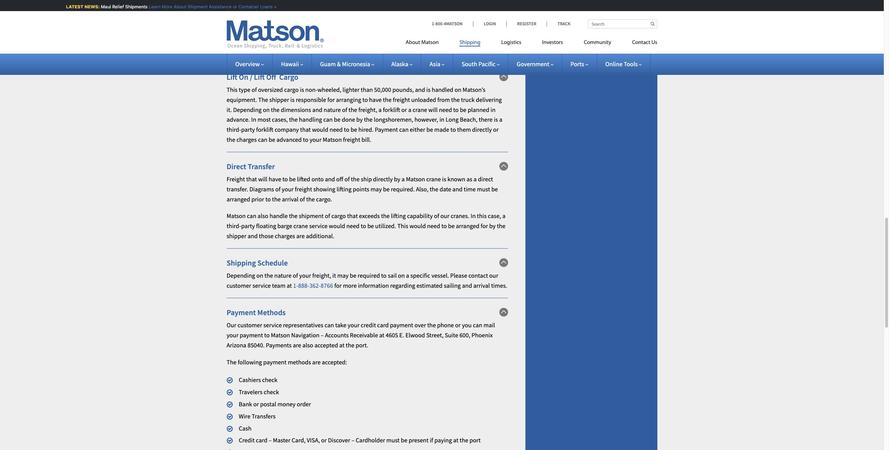 Task type: describe. For each thing, give the bounding box(es) containing it.
1 horizontal spatial payment
[[263, 359, 287, 367]]

4matson
[[444, 21, 463, 27]]

downs,
[[465, 1, 484, 9]]

0 horizontal spatial payment
[[240, 332, 263, 340]]

card inside our customer service representatives can take your credit card payment over the phone or you can mail your payment to matson navigation – accounts receivable at 4605 e. elwood street, suite 600, phoenix arizona 85040. payments are also accepted at the port.
[[377, 322, 389, 330]]

be left required.
[[383, 185, 390, 193]]

times.
[[491, 282, 507, 290]]

of up shipment
[[300, 195, 305, 203]]

does not provide ramps or lift-gates, tie-downs, or packing materials
[[239, 1, 491, 19]]

888-
[[298, 282, 310, 290]]

transfer.
[[227, 185, 248, 193]]

e.
[[399, 332, 404, 340]]

your right take
[[348, 322, 360, 330]]

off
[[336, 175, 343, 183]]

the left cargo.
[[306, 195, 315, 203]]

on right sail
[[398, 272, 405, 280]]

company inside 'this type of oversized cargo is non-wheeled, lighter than 50,000 pounds, and is handled on matson's equipment. the shipper is responsible for arranging to have the freight unloaded from the truck delivering it. depending on the dimensions and nature of the freight, a forklift or a crane will need to be planned in advance. in most cases, the handling can be done by the longshoremen, however, in long beach, there is a third-party forklift company that would need to be hired. payment can either be made to them directly or the charges can be advanced to your matson freight bill.'
[[275, 126, 299, 134]]

choose
[[254, 23, 273, 31]]

and down known
[[453, 185, 463, 193]]

crane inside 'this type of oversized cargo is non-wheeled, lighter than 50,000 pounds, and is handled on matson's equipment. the shipper is responsible for arranging to have the freight unloaded from the truck delivering it. depending on the dimensions and nature of the freight, a forklift or a crane will need to be planned in advance. in most cases, the handling can be done by the longshoremen, however, in long beach, there is a third-party forklift company that would need to be hired. payment can either be made to them directly or the charges can be advanced to your matson freight bill.'
[[413, 106, 427, 114]]

2 horizontal spatial would
[[410, 222, 426, 230]]

1 horizontal spatial arrival
[[474, 282, 490, 290]]

or right bank
[[253, 401, 259, 409]]

a up longshoremen, at the left of the page
[[379, 106, 382, 114]]

carrier.
[[277, 33, 295, 41]]

phone
[[437, 322, 454, 330]]

arizona
[[227, 342, 246, 350]]

shipping for shipping schedule
[[227, 258, 256, 268]]

the down login
[[492, 33, 501, 41]]

be left advanced
[[269, 136, 275, 144]]

a inside "matson can also handle the shipment of cargo that exceeds the lifting capability of our cranes. in this case, a third-party floating barge crane service would need to be utilized. this would need to be arranged for by the shipper and those charges are additional."
[[502, 212, 506, 220]]

1 lift from the left
[[227, 72, 237, 82]]

uiia website
[[327, 43, 359, 51]]

be down done
[[351, 126, 357, 134]]

directly inside 'this type of oversized cargo is non-wheeled, lighter than 50,000 pounds, and is handled on matson's equipment. the shipper is responsible for arranging to have the freight unloaded from the truck delivering it. depending on the dimensions and nature of the freight, a forklift or a crane will need to be planned in advance. in most cases, the handling can be done by the longshoremen, however, in long beach, there is a third-party forklift company that would need to be hired. payment can either be made to them directly or the charges can be advanced to your matson freight bill.'
[[472, 126, 492, 134]]

freight for pounds,
[[393, 96, 410, 104]]

credit
[[361, 322, 376, 330]]

the right from
[[451, 96, 460, 104]]

check for travelers check
[[264, 389, 279, 397]]

a up required.
[[402, 175, 405, 183]]

lifting inside "matson can also handle the shipment of cargo that exceeds the lifting capability of our cranes. in this case, a third-party floating barge crane service would need to be utilized. this would need to be arranged for by the shipper and those charges are additional."
[[391, 212, 406, 220]]

of right capability
[[434, 212, 439, 220]]

cash
[[239, 425, 252, 433]]

arranged inside freight that will have to be lifted onto and off of the ship directly by a matson crane is known as a direct transfer. diagrams of your freight showing lifting points may be required. also, the date and time must be arranged prior to the arrival of the cargo.
[[227, 195, 250, 203]]

arrival inside freight that will have to be lifted onto and off of the ship directly by a matson crane is known as a direct transfer. diagrams of your freight showing lifting points may be required. also, the date and time must be arranged prior to the arrival of the cargo.
[[282, 195, 299, 203]]

cargo inside 'this type of oversized cargo is non-wheeled, lighter than 50,000 pounds, and is handled on matson's equipment. the shipper is responsible for arranging to have the freight unloaded from the truck delivering it. depending on the dimensions and nature of the freight, a forklift or a crane will need to be planned in advance. in most cases, the handling can be done by the longshoremen, however, in long beach, there is a third-party forklift company that would need to be hired. payment can either be made to them directly or the charges can be advanced to your matson freight bill.'
[[284, 86, 299, 94]]

navigation
[[291, 332, 320, 340]]

if inside the if you choose to coordinate your own trucking, please be sure to ask the trucking company if they are a uiia approved carrier. if they are unsure about their interchange status, please have them contact the uiia at 1-877-438-8442 or visit the
[[474, 23, 478, 31]]

2 horizontal spatial –
[[352, 437, 355, 445]]

from
[[438, 96, 450, 104]]

about
[[343, 33, 359, 41]]

can up phoenix
[[473, 322, 482, 330]]

done
[[342, 116, 355, 124]]

is up unloaded
[[426, 86, 431, 94]]

lift-
[[431, 1, 440, 9]]

also inside "matson can also handle the shipment of cargo that exceeds the lifting capability of our cranes. in this case, a third-party floating barge crane service would need to be utilized. this would need to be arranged for by the shipper and those charges are additional."
[[258, 212, 268, 220]]

the up the cases,
[[271, 106, 280, 114]]

the down advance.
[[227, 136, 235, 144]]

than
[[361, 86, 373, 94]]

floating
[[256, 222, 276, 230]]

own
[[324, 23, 335, 31]]

to inside depending on the nature of your freight, it may be required to sail on a specific vessel. please contact our customer service team at
[[381, 272, 387, 280]]

1- for 1-888-362-8766 for more information regarding estimated sailing and arrival times.
[[293, 282, 298, 290]]

be down the exceeds at the left top
[[368, 222, 374, 230]]

online tools
[[606, 60, 638, 68]]

0 vertical spatial payment
[[390, 322, 413, 330]]

need down the exceeds at the left top
[[346, 222, 360, 230]]

1 horizontal spatial would
[[329, 222, 345, 230]]

are inside our customer service representatives can take your credit card payment over the phone or you can mail your payment to matson navigation – accounts receivable at 4605 e. elwood street, suite 600, phoenix arizona 85040. payments are also accepted at the port.
[[293, 342, 301, 350]]

can left take
[[325, 322, 334, 330]]

at left 4605 in the left bottom of the page
[[379, 332, 385, 340]]

the up barge
[[289, 212, 298, 220]]

that inside freight that will have to be lifted onto and off of the ship directly by a matson crane is known as a direct transfer. diagrams of your freight showing lifting points may be required. also, the date and time must be arranged prior to the arrival of the cargo.
[[246, 175, 257, 183]]

diagrams
[[249, 185, 274, 193]]

overview link
[[235, 60, 264, 68]]

of up done
[[342, 106, 347, 114]]

be down however,
[[427, 126, 433, 134]]

or inside our customer service representatives can take your credit card payment over the phone or you can mail your payment to matson navigation – accounts receivable at 4605 e. elwood street, suite 600, phoenix arizona 85040. payments are also accepted at the port.
[[455, 322, 461, 330]]

or left container
[[232, 4, 236, 9]]

1 horizontal spatial please
[[424, 33, 441, 41]]

vessel.
[[432, 272, 449, 280]]

specific
[[411, 272, 430, 280]]

ask
[[406, 23, 415, 31]]

community
[[584, 40, 611, 46]]

0 horizontal spatial they
[[301, 33, 313, 41]]

utilized.
[[375, 222, 396, 230]]

the down case,
[[497, 222, 506, 230]]

lift on / lift off  cargo
[[227, 72, 298, 82]]

at down accounts
[[339, 342, 345, 350]]

provide
[[386, 1, 406, 9]]

1 vertical spatial the
[[227, 359, 237, 367]]

the left port.
[[346, 342, 354, 350]]

be down truck
[[460, 106, 467, 114]]

the up "street,"
[[427, 322, 436, 330]]

for loading.
[[285, 11, 316, 19]]

0 horizontal spatial card
[[256, 437, 268, 445]]

1 vertical spatial forklift
[[256, 126, 274, 134]]

online tools link
[[606, 60, 642, 68]]

them inside 'this type of oversized cargo is non-wheeled, lighter than 50,000 pounds, and is handled on matson's equipment. the shipper is responsible for arranging to have the freight unloaded from the truck delivering it. depending on the dimensions and nature of the freight, a forklift or a crane will need to be planned in advance. in most cases, the handling can be done by the longshoremen, however, in long beach, there is a third-party forklift company that would need to be hired. payment can either be made to them directly or the charges can be advanced to your matson freight bill.'
[[457, 126, 471, 134]]

in inside 'this type of oversized cargo is non-wheeled, lighter than 50,000 pounds, and is handled on matson's equipment. the shipper is responsible for arranging to have the freight unloaded from the truck delivering it. depending on the dimensions and nature of the freight, a forklift or a crane will need to be planned in advance. in most cases, the handling can be done by the longshoremen, however, in long beach, there is a third-party forklift company that would need to be hired. payment can either be made to them directly or the charges can be advanced to your matson freight bill.'
[[251, 116, 256, 124]]

the right ask in the top left of the page
[[416, 23, 425, 31]]

the down arranging
[[349, 106, 357, 114]]

0 vertical spatial please
[[361, 23, 378, 31]]

on up truck
[[455, 86, 462, 94]]

of right type at the top of page
[[252, 86, 257, 94]]

backtop image
[[499, 259, 508, 267]]

advanced
[[277, 136, 302, 144]]

a down unloaded
[[408, 106, 412, 114]]

of right diagrams
[[275, 185, 281, 193]]

estimated
[[417, 282, 443, 290]]

freight, inside 'this type of oversized cargo is non-wheeled, lighter than 50,000 pounds, and is handled on matson's equipment. the shipper is responsible for arranging to have the freight unloaded from the truck delivering it. depending on the dimensions and nature of the freight, a forklift or a crane will need to be planned in advance. in most cases, the handling can be done by the longshoremen, however, in long beach, there is a third-party forklift company that would need to be hired. payment can either be made to them directly or the charges can be advanced to your matson freight bill.'
[[359, 106, 377, 114]]

or left lift-
[[424, 1, 430, 9]]

the up handle
[[272, 195, 281, 203]]

be down cranes.
[[448, 222, 455, 230]]

85040.
[[248, 342, 265, 350]]

points
[[353, 185, 369, 193]]

at right the paying
[[453, 437, 459, 445]]

or inside the if you choose to coordinate your own trucking, please be sure to ask the trucking company if they are a uiia approved carrier. if they are unsure about their interchange status, please have them contact the uiia at 1-877-438-8442 or visit the
[[299, 43, 304, 51]]

asia link
[[430, 60, 445, 68]]

logistics
[[501, 40, 521, 46]]

be inside the if you choose to coordinate your own trucking, please be sure to ask the trucking company if they are a uiia approved carrier. if they are unsure about their interchange status, please have them contact the uiia at 1-877-438-8442 or visit the
[[379, 23, 386, 31]]

be down "direct"
[[492, 185, 498, 193]]

for down "it"
[[334, 282, 342, 290]]

does
[[362, 1, 374, 9]]

800-
[[436, 21, 444, 27]]

cargo
[[279, 72, 298, 82]]

discover
[[328, 437, 350, 445]]

lifting inside freight that will have to be lifted onto and off of the ship directly by a matson crane is known as a direct transfer. diagrams of your freight showing lifting points may be required. also, the date and time must be arranged prior to the arrival of the cargo.
[[337, 185, 352, 193]]

or right visa,
[[321, 437, 327, 445]]

prior
[[251, 195, 264, 203]]

at inside the if you choose to coordinate your own trucking, please be sure to ask the trucking company if they are a uiia approved carrier. if they are unsure about their interchange status, please have them contact the uiia at 1-877-438-8442 or visit the
[[251, 43, 256, 51]]

ports link
[[571, 60, 588, 68]]

it.
[[227, 106, 232, 114]]

the left port
[[460, 437, 468, 445]]

of right off
[[345, 175, 350, 183]]

1 vertical spatial if
[[430, 437, 433, 445]]

that inside 'this type of oversized cargo is non-wheeled, lighter than 50,000 pounds, and is handled on matson's equipment. the shipper is responsible for arranging to have the freight unloaded from the truck delivering it. depending on the dimensions and nature of the freight, a forklift or a crane will need to be planned in advance. in most cases, the handling can be done by the longshoremen, however, in long beach, there is a third-party forklift company that would need to be hired. payment can either be made to them directly or the charges can be advanced to your matson freight bill.'
[[300, 126, 311, 134]]

on
[[239, 72, 248, 82]]

showing
[[313, 185, 335, 193]]

by inside 'this type of oversized cargo is non-wheeled, lighter than 50,000 pounds, and is handled on matson's equipment. the shipper is responsible for arranging to have the freight unloaded from the truck delivering it. depending on the dimensions and nature of the freight, a forklift or a crane will need to be planned in advance. in most cases, the handling can be done by the longshoremen, however, in long beach, there is a third-party forklift company that would need to be hired. payment can either be made to them directly or the charges can be advanced to your matson freight bill.'
[[356, 116, 363, 124]]

or right downs,
[[486, 1, 491, 9]]

more
[[343, 282, 357, 290]]

postal
[[260, 401, 276, 409]]

payments
[[266, 342, 292, 350]]

the right "visit"
[[317, 43, 326, 51]]

0 horizontal spatial about
[[173, 4, 185, 9]]

track link
[[547, 21, 571, 27]]

crane inside "matson can also handle the shipment of cargo that exceeds the lifting capability of our cranes. in this case, a third-party floating barge crane service would need to be utilized. this would need to be arranged for by the shipper and those charges are additional."
[[294, 222, 308, 230]]

sure
[[387, 23, 398, 31]]

a right as
[[474, 175, 477, 183]]

direct
[[227, 162, 246, 172]]

third- inside 'this type of oversized cargo is non-wheeled, lighter than 50,000 pounds, and is handled on matson's equipment. the shipper is responsible for arranging to have the freight unloaded from the truck delivering it. depending on the dimensions and nature of the freight, a forklift or a crane will need to be planned in advance. in most cases, the handling can be done by the longshoremen, however, in long beach, there is a third-party forklift company that would need to be hired. payment can either be made to them directly or the charges can be advanced to your matson freight bill.'
[[227, 126, 241, 134]]

register link
[[507, 21, 547, 27]]

this type of oversized cargo is non-wheeled, lighter than 50,000 pounds, and is handled on matson's equipment. the shipper is responsible for arranging to have the freight unloaded from the truck delivering it. depending on the dimensions and nature of the freight, a forklift or a crane will need to be planned in advance. in most cases, the handling can be done by the longshoremen, however, in long beach, there is a third-party forklift company that would need to be hired. payment can either be made to them directly or the charges can be advanced to your matson freight bill.
[[227, 86, 503, 144]]

a right there
[[499, 116, 503, 124]]

methods
[[257, 308, 286, 318]]

need down from
[[439, 106, 452, 114]]

about matson link
[[406, 36, 449, 51]]

a inside depending on the nature of your freight, it may be required to sail on a specific vessel. please contact our customer service team at
[[406, 272, 409, 280]]

contact us
[[632, 40, 657, 46]]

credit
[[239, 437, 255, 445]]

shipping link
[[449, 36, 491, 51]]

the left ship
[[351, 175, 360, 183]]

are up logistics link
[[492, 23, 500, 31]]

lifted
[[297, 175, 310, 183]]

can right handling on the top of page
[[323, 116, 333, 124]]

– inside our customer service representatives can take your credit card payment over the phone or you can mail your payment to matson navigation – accounts receivable at 4605 e. elwood street, suite 600, phoenix arizona 85040. payments are also accepted at the port.
[[321, 332, 324, 340]]

1 vertical spatial if
[[297, 33, 300, 41]]

unsure
[[324, 33, 342, 41]]

matson inside "matson can also handle the shipment of cargo that exceeds the lifting capability of our cranes. in this case, a third-party floating barge crane service would need to be utilized. this would need to be arranged for by the shipper and those charges are additional."
[[227, 212, 246, 220]]

or up longshoremen, at the left of the page
[[402, 106, 407, 114]]

accepted
[[315, 342, 338, 350]]

of right shipment
[[325, 212, 330, 220]]

over
[[415, 322, 426, 330]]

receivable
[[350, 332, 378, 340]]

shipper inside "matson can also handle the shipment of cargo that exceeds the lifting capability of our cranes. in this case, a third-party floating barge crane service would need to be utilized. this would need to be arranged for by the shipper and those charges are additional."
[[227, 232, 246, 240]]

case,
[[488, 212, 501, 220]]

approved
[[251, 33, 276, 41]]

the up hired.
[[364, 116, 373, 124]]

logistics link
[[491, 36, 532, 51]]

you inside our customer service representatives can take your credit card payment over the phone or you can mail your payment to matson navigation – accounts receivable at 4605 e. elwood street, suite 600, phoenix arizona 85040. payments are also accepted at the port.
[[462, 322, 472, 330]]

1- inside the if you choose to coordinate your own trucking, please be sure to ask the trucking company if they are a uiia approved carrier. if they are unsure about their interchange status, please have them contact the uiia at 1-877-438-8442 or visit the
[[257, 43, 262, 51]]

shipper inside 'this type of oversized cargo is non-wheeled, lighter than 50,000 pounds, and is handled on matson's equipment. the shipper is responsible for arranging to have the freight unloaded from the truck delivering it. depending on the dimensions and nature of the freight, a forklift or a crane will need to be planned in advance. in most cases, the handling can be done by the longshoremen, however, in long beach, there is a third-party forklift company that would need to be hired. payment can either be made to them directly or the charges can be advanced to your matson freight bill.'
[[269, 96, 289, 104]]

and up unloaded
[[415, 86, 425, 94]]

hawaii
[[281, 60, 299, 68]]

planned
[[468, 106, 489, 114]]

onto
[[312, 175, 324, 183]]

visa,
[[307, 437, 320, 445]]

party inside 'this type of oversized cargo is non-wheeled, lighter than 50,000 pounds, and is handled on matson's equipment. the shipper is responsible for arranging to have the freight unloaded from the truck delivering it. depending on the dimensions and nature of the freight, a forklift or a crane will need to be planned in advance. in most cases, the handling can be done by the longshoremen, however, in long beach, there is a third-party forklift company that would need to be hired. payment can either be made to them directly or the charges can be advanced to your matson freight bill.'
[[241, 126, 255, 134]]

uiia down unsure on the left of page
[[327, 43, 338, 51]]

may inside depending on the nature of your freight, it may be required to sail on a specific vessel. please contact our customer service team at
[[337, 272, 349, 280]]

will inside freight that will have to be lifted onto and off of the ship directly by a matson crane is known as a direct transfer. diagrams of your freight showing lifting points may be required. also, the date and time must be arranged prior to the arrival of the cargo.
[[258, 175, 267, 183]]

about inside 'about matson' link
[[406, 40, 420, 46]]

handle
[[270, 212, 288, 220]]

matson inside top menu navigation
[[421, 40, 439, 46]]

0 vertical spatial in
[[491, 106, 496, 114]]

asia
[[430, 60, 441, 68]]

0 vertical spatial forklift
[[383, 106, 400, 114]]

time
[[464, 185, 476, 193]]

our inside "matson can also handle the shipment of cargo that exceeds the lifting capability of our cranes. in this case, a third-party floating barge crane service would need to be utilized. this would need to be arranged for by the shipper and those charges are additional."
[[441, 212, 450, 220]]

contact inside depending on the nature of your freight, it may be required to sail on a specific vessel. please contact our customer service team at
[[469, 272, 488, 280]]

be left lifted on the left top of the page
[[289, 175, 296, 183]]

wire
[[239, 413, 251, 421]]

cargo.
[[316, 195, 332, 203]]

also inside our customer service representatives can take your credit card payment over the phone or you can mail your payment to matson navigation – accounts receivable at 4605 e. elwood street, suite 600, phoenix arizona 85040. payments are also accepted at the port.
[[303, 342, 313, 350]]

nature inside depending on the nature of your freight, it may be required to sail on a specific vessel. please contact our customer service team at
[[274, 272, 292, 280]]

shipments
[[124, 4, 146, 9]]

third- inside "matson can also handle the shipment of cargo that exceeds the lifting capability of our cranes. in this case, a third-party floating barge crane service would need to be utilized. this would need to be arranged for by the shipper and those charges are additional."
[[227, 222, 241, 230]]

depending inside 'this type of oversized cargo is non-wheeled, lighter than 50,000 pounds, and is handled on matson's equipment. the shipper is responsible for arranging to have the freight unloaded from the truck delivering it. depending on the dimensions and nature of the freight, a forklift or a crane will need to be planned in advance. in most cases, the handling can be done by the longshoremen, however, in long beach, there is a third-party forklift company that would need to be hired. payment can either be made to them directly or the charges can be advanced to your matson freight bill.'
[[233, 106, 262, 114]]

need down capability
[[427, 222, 440, 230]]

this
[[477, 212, 487, 220]]

the left date
[[430, 185, 438, 193]]

are right methods
[[312, 359, 321, 367]]



Task type: locate. For each thing, give the bounding box(es) containing it.
0 horizontal spatial by
[[356, 116, 363, 124]]

1- for 1-800-4matson
[[432, 21, 436, 27]]

be left done
[[334, 116, 341, 124]]

1 vertical spatial please
[[424, 33, 441, 41]]

search image
[[651, 22, 655, 26]]

service inside "matson can also handle the shipment of cargo that exceeds the lifting capability of our cranes. in this case, a third-party floating barge crane service would need to be utilized. this would need to be arranged for by the shipper and those charges are additional."
[[309, 222, 328, 230]]

the inside depending on the nature of your freight, it may be required to sail on a specific vessel. please contact our customer service team at
[[265, 272, 273, 280]]

service inside our customer service representatives can take your credit card payment over the phone or you can mail your payment to matson navigation – accounts receivable at 4605 e. elwood street, suite 600, phoenix arizona 85040. payments are also accepted at the port.
[[264, 322, 282, 330]]

your down our
[[227, 332, 239, 340]]

0 horizontal spatial arrival
[[282, 195, 299, 203]]

our
[[441, 212, 450, 220], [489, 272, 498, 280]]

crane down shipment
[[294, 222, 308, 230]]

1 vertical spatial company
[[275, 126, 299, 134]]

0 horizontal spatial freight
[[295, 185, 312, 193]]

by inside freight that will have to be lifted onto and off of the ship directly by a matson crane is known as a direct transfer. diagrams of your freight showing lifting points may be required. also, the date and time must be arranged prior to the arrival of the cargo.
[[394, 175, 400, 183]]

third- left floating
[[227, 222, 241, 230]]

0 vertical spatial contact
[[471, 33, 491, 41]]

company inside the if you choose to coordinate your own trucking, please be sure to ask the trucking company if they are a uiia approved carrier. if they are unsure about their interchange status, please have them contact the uiia at 1-877-438-8442 or visit the
[[449, 23, 473, 31]]

your inside depending on the nature of your freight, it may be required to sail on a specific vessel. please contact our customer service team at
[[299, 272, 311, 280]]

if you choose to coordinate your own trucking, please be sure to ask the trucking company if they are a uiia approved carrier. if they are unsure about their interchange status, please have them contact the uiia at 1-877-438-8442 or visit the
[[239, 23, 505, 51]]

1 vertical spatial crane
[[426, 175, 441, 183]]

or up suite
[[455, 322, 461, 330]]

1 vertical spatial charges
[[275, 232, 295, 240]]

are left "additional." at the bottom of the page
[[296, 232, 305, 240]]

1 vertical spatial that
[[246, 175, 257, 183]]

party inside "matson can also handle the shipment of cargo that exceeds the lifting capability of our cranes. in this case, a third-party floating barge crane service would need to be utilized. this would need to be arranged for by the shipper and those charges are additional."
[[241, 222, 255, 230]]

party down advance.
[[241, 126, 255, 134]]

can down most
[[258, 136, 267, 144]]

payment down payments
[[263, 359, 287, 367]]

a inside the if you choose to coordinate your own trucking, please be sure to ask the trucking company if they are a uiia approved carrier. if they are unsure about their interchange status, please have them contact the uiia at 1-877-438-8442 or visit the
[[501, 23, 505, 31]]

1 backtop image from the top
[[499, 72, 508, 81]]

customer down payment methods
[[238, 322, 262, 330]]

crane inside freight that will have to be lifted onto and off of the ship directly by a matson crane is known as a direct transfer. diagrams of your freight showing lifting points may be required. also, the date and time must be arranged prior to the arrival of the cargo.
[[426, 175, 441, 183]]

about down ask in the top left of the page
[[406, 40, 420, 46]]

0 vertical spatial backtop image
[[499, 72, 508, 81]]

2 third- from the top
[[227, 222, 241, 230]]

0 vertical spatial charges
[[237, 136, 257, 144]]

is left non- on the top of the page
[[300, 86, 304, 94]]

1 vertical spatial in
[[471, 212, 476, 220]]

you inside the if you choose to coordinate your own trucking, please be sure to ask the trucking company if they are a uiia approved carrier. if they are unsure about their interchange status, please have them contact the uiia at 1-877-438-8442 or visit the
[[244, 23, 253, 31]]

delivering
[[476, 96, 502, 104]]

your inside freight that will have to be lifted onto and off of the ship directly by a matson crane is known as a direct transfer. diagrams of your freight showing lifting points may be required. also, the date and time must be arranged prior to the arrival of the cargo.
[[282, 185, 294, 193]]

at right team
[[287, 282, 292, 290]]

interchange
[[373, 33, 405, 41]]

for up coordinate
[[286, 11, 294, 19]]

payment down longshoremen, at the left of the page
[[375, 126, 398, 134]]

payment inside 'this type of oversized cargo is non-wheeled, lighter than 50,000 pounds, and is handled on matson's equipment. the shipper is responsible for arranging to have the freight unloaded from the truck delivering it. depending on the dimensions and nature of the freight, a forklift or a crane will need to be planned in advance. in most cases, the handling can be done by the longshoremen, however, in long beach, there is a third-party forklift company that would need to be hired. payment can either be made to them directly or the charges can be advanced to your matson freight bill.'
[[375, 126, 398, 134]]

at inside depending on the nature of your freight, it may be required to sail on a specific vessel. please contact our customer service team at
[[287, 282, 292, 290]]

your inside the if you choose to coordinate your own trucking, please be sure to ask the trucking company if they are a uiia approved carrier. if they are unsure about their interchange status, please have them contact the uiia at 1-877-438-8442 or visit the
[[311, 23, 323, 31]]

1 horizontal spatial they
[[479, 23, 491, 31]]

uiia up the overview
[[239, 43, 250, 51]]

cases,
[[272, 116, 288, 124]]

2 vertical spatial by
[[489, 222, 496, 230]]

party
[[241, 126, 255, 134], [241, 222, 255, 230]]

0 horizontal spatial have
[[269, 175, 281, 183]]

uiia
[[239, 33, 250, 41], [239, 43, 250, 51], [327, 43, 338, 51]]

of up 1-888-362-8766 'link'
[[293, 272, 298, 280]]

the following payment methods are accepted:
[[227, 359, 347, 367]]

phoenix
[[472, 332, 493, 340]]

1 horizontal spatial about
[[406, 40, 420, 46]]

for
[[286, 11, 294, 19], [328, 96, 335, 104], [481, 222, 488, 230], [334, 282, 342, 290]]

learn
[[147, 4, 159, 9]]

1 horizontal spatial our
[[489, 272, 498, 280]]

advance.
[[227, 116, 250, 124]]

contact inside the if you choose to coordinate your own trucking, please be sure to ask the trucking company if they are a uiia approved carrier. if they are unsure about their interchange status, please have them contact the uiia at 1-877-438-8442 or visit the
[[471, 33, 491, 41]]

0 vertical spatial nature
[[324, 106, 341, 114]]

matson inside our customer service representatives can take your credit card payment over the phone or you can mail your payment to matson navigation – accounts receivable at 4605 e. elwood street, suite 600, phoenix arizona 85040. payments are also accepted at the port.
[[271, 332, 290, 340]]

1 vertical spatial arrival
[[474, 282, 490, 290]]

and down the please
[[462, 282, 472, 290]]

your left own
[[311, 23, 323, 31]]

the down 50,000
[[383, 96, 392, 104]]

1 vertical spatial them
[[457, 126, 471, 134]]

2 vertical spatial backtop image
[[499, 308, 508, 317]]

is inside freight that will have to be lifted onto and off of the ship directly by a matson crane is known as a direct transfer. diagrams of your freight showing lifting points may be required. also, the date and time must be arranged prior to the arrival of the cargo.
[[442, 175, 446, 183]]

in inside "matson can also handle the shipment of cargo that exceeds the lifting capability of our cranes. in this case, a third-party floating barge crane service would need to be utilized. this would need to be arranged for by the shipper and those charges are additional."
[[471, 212, 476, 220]]

1 vertical spatial card
[[256, 437, 268, 445]]

have inside 'this type of oversized cargo is non-wheeled, lighter than 50,000 pounds, and is handled on matson's equipment. the shipper is responsible for arranging to have the freight unloaded from the truck delivering it. depending on the dimensions and nature of the freight, a forklift or a crane will need to be planned in advance. in most cases, the handling can be done by the longshoremen, however, in long beach, there is a third-party forklift company that would need to be hired. payment can either be made to them directly or the charges can be advanced to your matson freight bill.'
[[369, 96, 382, 104]]

it
[[333, 272, 336, 280]]

tools
[[624, 60, 638, 68]]

be inside depending on the nature of your freight, it may be required to sail on a specific vessel. please contact our customer service team at
[[350, 272, 356, 280]]

port
[[470, 437, 481, 445]]

paying
[[435, 437, 452, 445]]

bank or postal money order
[[239, 401, 311, 409]]

loading.
[[295, 11, 316, 19]]

freight
[[227, 175, 245, 183]]

1 vertical spatial nature
[[274, 272, 292, 280]]

must inside freight that will have to be lifted onto and off of the ship directly by a matson crane is known as a direct transfer. diagrams of your freight showing lifting points may be required. also, the date and time must be arranged prior to the arrival of the cargo.
[[477, 185, 490, 193]]

login link
[[473, 21, 507, 27]]

0 vertical spatial cargo
[[284, 86, 299, 94]]

>
[[273, 4, 275, 9]]

tie-
[[457, 1, 465, 9]]

a
[[501, 23, 505, 31], [379, 106, 382, 114], [408, 106, 412, 114], [499, 116, 503, 124], [402, 175, 405, 183], [474, 175, 477, 183], [502, 212, 506, 220], [406, 272, 409, 280]]

is right there
[[494, 116, 498, 124]]

0 horizontal spatial would
[[312, 126, 328, 134]]

1 vertical spatial have
[[369, 96, 382, 104]]

if down coordinate
[[297, 33, 300, 41]]

that down the direct transfer
[[246, 175, 257, 183]]

0 vertical spatial third-
[[227, 126, 241, 134]]

0 vertical spatial that
[[300, 126, 311, 134]]

top menu navigation
[[406, 36, 657, 51]]

barge
[[278, 222, 292, 230]]

uiia left approved
[[239, 33, 250, 41]]

1 vertical spatial party
[[241, 222, 255, 230]]

forklift
[[383, 106, 400, 114], [256, 126, 274, 134]]

0 horizontal spatial if
[[430, 437, 433, 445]]

0 vertical spatial directly
[[472, 126, 492, 134]]

would inside 'this type of oversized cargo is non-wheeled, lighter than 50,000 pounds, and is handled on matson's equipment. the shipper is responsible for arranging to have the freight unloaded from the truck delivering it. depending on the dimensions and nature of the freight, a forklift or a crane will need to be planned in advance. in most cases, the handling can be done by the longshoremen, however, in long beach, there is a third-party forklift company that would need to be hired. payment can either be made to them directly or the charges can be advanced to your matson freight bill.'
[[312, 126, 328, 134]]

our left cranes.
[[441, 212, 450, 220]]

0 vertical spatial 1-
[[432, 21, 436, 27]]

shipper left those
[[227, 232, 246, 240]]

card right credit
[[256, 437, 268, 445]]

1 horizontal spatial company
[[449, 23, 473, 31]]

0 horizontal spatial in
[[440, 116, 445, 124]]

pounds,
[[393, 86, 414, 94]]

have down 50,000
[[369, 96, 382, 104]]

0 vertical spatial must
[[477, 185, 490, 193]]

on down the shipping schedule at bottom left
[[256, 272, 263, 280]]

travelers
[[239, 389, 263, 397]]

1 horizontal spatial freight
[[343, 136, 360, 144]]

1 horizontal spatial shipping
[[460, 40, 481, 46]]

shipment
[[299, 212, 324, 220]]

0 vertical spatial company
[[449, 23, 473, 31]]

service up "additional." at the bottom of the page
[[309, 222, 328, 230]]

1 horizontal spatial directly
[[472, 126, 492, 134]]

would down capability
[[410, 222, 426, 230]]

freight, inside depending on the nature of your freight, it may be required to sail on a specific vessel. please contact our customer service team at
[[312, 272, 331, 280]]

company
[[449, 23, 473, 31], [275, 126, 299, 134]]

have inside the if you choose to coordinate your own trucking, please be sure to ask the trucking company if they are a uiia approved carrier. if they are unsure about their interchange status, please have them contact the uiia at 1-877-438-8442 or visit the
[[443, 33, 455, 41]]

capability
[[407, 212, 433, 220]]

1 vertical spatial 1-
[[257, 43, 262, 51]]

gates,
[[440, 1, 455, 9]]

them inside the if you choose to coordinate your own trucking, please be sure to ask the trucking company if they are a uiia approved carrier. if they are unsure about their interchange status, please have them contact the uiia at 1-877-438-8442 or visit the
[[456, 33, 470, 41]]

1 horizontal spatial also
[[303, 342, 313, 350]]

backtop image for payment methods
[[499, 308, 508, 317]]

2 party from the top
[[241, 222, 255, 230]]

1 party from the top
[[241, 126, 255, 134]]

can inside "matson can also handle the shipment of cargo that exceeds the lifting capability of our cranes. in this case, a third-party floating barge crane service would need to be utilized. this would need to be arranged for by the shipper and those charges are additional."
[[247, 212, 256, 220]]

the inside 'this type of oversized cargo is non-wheeled, lighter than 50,000 pounds, and is handled on matson's equipment. the shipper is responsible for arranging to have the freight unloaded from the truck delivering it. depending on the dimensions and nature of the freight, a forklift or a crane will need to be planned in advance. in most cases, the handling can be done by the longshoremen, however, in long beach, there is a third-party forklift company that would need to be hired. payment can either be made to them directly or the charges can be advanced to your matson freight bill.'
[[258, 96, 268, 104]]

1 horizontal spatial 1-
[[293, 282, 298, 290]]

0 vertical spatial our
[[441, 212, 450, 220]]

1 vertical spatial lifting
[[391, 212, 406, 220]]

payment
[[375, 126, 398, 134], [227, 308, 256, 318]]

1 horizontal spatial charges
[[275, 232, 295, 240]]

matson inside freight that will have to be lifted onto and off of the ship directly by a matson crane is known as a direct transfer. diagrams of your freight showing lifting points may be required. also, the date and time must be arranged prior to the arrival of the cargo.
[[406, 175, 425, 183]]

matson
[[421, 40, 439, 46], [323, 136, 342, 144], [406, 175, 425, 183], [227, 212, 246, 220], [271, 332, 290, 340]]

at down approved
[[251, 43, 256, 51]]

if
[[474, 23, 478, 31], [430, 437, 433, 445]]

in down delivering
[[491, 106, 496, 114]]

0 vertical spatial crane
[[413, 106, 427, 114]]

0 horizontal spatial company
[[275, 126, 299, 134]]

2 horizontal spatial that
[[347, 212, 358, 220]]

1 horizontal spatial –
[[321, 332, 324, 340]]

the
[[416, 23, 425, 31], [492, 33, 501, 41], [317, 43, 326, 51], [383, 96, 392, 104], [451, 96, 460, 104], [271, 106, 280, 114], [349, 106, 357, 114], [289, 116, 298, 124], [364, 116, 373, 124], [227, 136, 235, 144], [351, 175, 360, 183], [430, 185, 438, 193], [272, 195, 281, 203], [306, 195, 315, 203], [289, 212, 298, 220], [381, 212, 390, 220], [497, 222, 506, 230], [265, 272, 273, 280], [427, 322, 436, 330], [346, 342, 354, 350], [460, 437, 468, 445]]

0 vertical spatial them
[[456, 33, 470, 41]]

this right "utilized."
[[397, 222, 408, 230]]

travelers check
[[239, 389, 279, 397]]

and down responsible
[[312, 106, 322, 114]]

third-
[[227, 126, 241, 134], [227, 222, 241, 230]]

1 vertical spatial you
[[462, 322, 472, 330]]

crane up also,
[[426, 175, 441, 183]]

freight for the
[[295, 185, 312, 193]]

to inside our customer service representatives can take your credit card payment over the phone or you can mail your payment to matson navigation – accounts receivable at 4605 e. elwood street, suite 600, phoenix arizona 85040. payments are also accepted at the port.
[[264, 332, 270, 340]]

investors
[[542, 40, 563, 46]]

mail
[[484, 322, 495, 330]]

your inside 'this type of oversized cargo is non-wheeled, lighter than 50,000 pounds, and is handled on matson's equipment. the shipper is responsible for arranging to have the freight unloaded from the truck delivering it. depending on the dimensions and nature of the freight, a forklift or a crane will need to be planned in advance. in most cases, the handling can be done by the longshoremen, however, in long beach, there is a third-party forklift company that would need to be hired. payment can either be made to them directly or the charges can be advanced to your matson freight bill.'
[[310, 136, 322, 144]]

backtop image
[[499, 72, 508, 81], [499, 162, 508, 171], [499, 308, 508, 317]]

the up "utilized."
[[381, 212, 390, 220]]

that inside "matson can also handle the shipment of cargo that exceeds the lifting capability of our cranes. in this case, a third-party floating barge crane service would need to be utilized. this would need to be arranged for by the shipper and those charges are additional."
[[347, 212, 358, 220]]

1 vertical spatial payment
[[227, 308, 256, 318]]

matson up also,
[[406, 175, 425, 183]]

2 horizontal spatial 1-
[[432, 21, 436, 27]]

2 vertical spatial that
[[347, 212, 358, 220]]

can
[[323, 116, 333, 124], [399, 126, 409, 134], [258, 136, 267, 144], [247, 212, 256, 220], [325, 322, 334, 330], [473, 322, 482, 330]]

0 vertical spatial will
[[429, 106, 438, 114]]

for inside "matson can also handle the shipment of cargo that exceeds the lifting capability of our cranes. in this case, a third-party floating barge crane service would need to be utilized. this would need to be arranged for by the shipper and those charges are additional."
[[481, 222, 488, 230]]

our up times.
[[489, 272, 498, 280]]

lift left on
[[227, 72, 237, 82]]

0 vertical spatial about
[[173, 4, 185, 9]]

1 third- from the top
[[227, 126, 241, 134]]

1 horizontal spatial by
[[394, 175, 400, 183]]

nature inside 'this type of oversized cargo is non-wheeled, lighter than 50,000 pounds, and is handled on matson's equipment. the shipper is responsible for arranging to have the freight unloaded from the truck delivering it. depending on the dimensions and nature of the freight, a forklift or a crane will need to be planned in advance. in most cases, the handling can be done by the longshoremen, however, in long beach, there is a third-party forklift company that would need to be hired. payment can either be made to them directly or the charges can be advanced to your matson freight bill.'
[[324, 106, 341, 114]]

0 horizontal spatial the
[[227, 359, 237, 367]]

contact
[[471, 33, 491, 41], [469, 272, 488, 280]]

master
[[273, 437, 291, 445]]

shipping for shipping
[[460, 40, 481, 46]]

must
[[477, 185, 490, 193], [387, 437, 400, 445]]

0 horizontal spatial must
[[387, 437, 400, 445]]

backtop image for direct transfer
[[499, 162, 508, 171]]

be left present
[[401, 437, 408, 445]]

0 vertical spatial payment
[[375, 126, 398, 134]]

arranging
[[336, 96, 361, 104]]

need down done
[[330, 126, 343, 134]]

in up made
[[440, 116, 445, 124]]

either
[[410, 126, 425, 134]]

arrival up handle
[[282, 195, 299, 203]]

1 vertical spatial shipper
[[227, 232, 246, 240]]

600,
[[460, 332, 470, 340]]

Search search field
[[588, 19, 657, 28]]

or
[[424, 1, 430, 9], [486, 1, 491, 9], [232, 4, 236, 9], [299, 43, 304, 51], [402, 106, 407, 114], [493, 126, 499, 134], [455, 322, 461, 330], [253, 401, 259, 409], [321, 437, 327, 445]]

1 vertical spatial check
[[264, 389, 279, 397]]

are down navigation
[[293, 342, 301, 350]]

cashiers check
[[239, 377, 278, 385]]

are up "visit"
[[314, 33, 323, 41]]

freight that will have to be lifted onto and off of the ship directly by a matson crane is known as a direct transfer. diagrams of your freight showing lifting points may be required. also, the date and time must be arranged prior to the arrival of the cargo.
[[227, 175, 498, 203]]

2 lift from the left
[[254, 72, 265, 82]]

0 vertical spatial in
[[251, 116, 256, 124]]

3 backtop image from the top
[[499, 308, 508, 317]]

would down handling on the top of page
[[312, 126, 328, 134]]

1 horizontal spatial card
[[377, 322, 389, 330]]

backtop image for lift on / lift off  cargo
[[499, 72, 508, 81]]

have inside freight that will have to be lifted onto and off of the ship directly by a matson crane is known as a direct transfer. diagrams of your freight showing lifting points may be required. also, the date and time must be arranged prior to the arrival of the cargo.
[[269, 175, 281, 183]]

2 vertical spatial service
[[264, 322, 282, 330]]

0 horizontal spatial this
[[227, 86, 238, 94]]

0 horizontal spatial please
[[361, 23, 378, 31]]

check for cashiers check
[[262, 377, 278, 385]]

depending down equipment.
[[233, 106, 262, 114]]

1 horizontal spatial if
[[474, 23, 478, 31]]

1-888-362-8766 for more information regarding estimated sailing and arrival times.
[[293, 282, 507, 290]]

1 horizontal spatial this
[[397, 222, 408, 230]]

service inside depending on the nature of your freight, it may be required to sail on a specific vessel. please contact our customer service team at
[[253, 282, 271, 290]]

this inside 'this type of oversized cargo is non-wheeled, lighter than 50,000 pounds, and is handled on matson's equipment. the shipper is responsible for arranging to have the freight unloaded from the truck delivering it. depending on the dimensions and nature of the freight, a forklift or a crane will need to be planned in advance. in most cases, the handling can be done by the longshoremen, however, in long beach, there is a third-party forklift company that would need to be hired. payment can either be made to them directly or the charges can be advanced to your matson freight bill.'
[[227, 86, 238, 94]]

– right discover on the left bottom
[[352, 437, 355, 445]]

visit
[[305, 43, 316, 51]]

0 horizontal spatial may
[[337, 272, 349, 280]]

required.
[[391, 185, 415, 193]]

1 vertical spatial backtop image
[[499, 162, 508, 171]]

may
[[371, 185, 382, 193], [337, 272, 349, 280]]

0 horizontal spatial forklift
[[256, 126, 274, 134]]

freight inside freight that will have to be lifted onto and off of the ship directly by a matson crane is known as a direct transfer. diagrams of your freight showing lifting points may be required. also, the date and time must be arranged prior to the arrival of the cargo.
[[295, 185, 312, 193]]

not
[[375, 1, 384, 9]]

by up required.
[[394, 175, 400, 183]]

1 vertical spatial about
[[406, 40, 420, 46]]

0 horizontal spatial lift
[[227, 72, 237, 82]]

arrival
[[282, 195, 299, 203], [474, 282, 490, 290]]

credit card – master card, visa, or discover – cardholder must be present if paying at the port
[[239, 437, 481, 445]]

alaska
[[392, 60, 409, 68]]

1 horizontal spatial will
[[429, 106, 438, 114]]

can up floating
[[247, 212, 256, 220]]

forklift up longshoremen, at the left of the page
[[383, 106, 400, 114]]

0 vertical spatial if
[[239, 23, 242, 31]]

are inside "matson can also handle the shipment of cargo that exceeds the lifting capability of our cranes. in this case, a third-party floating barge crane service would need to be utilized. this would need to be arranged for by the shipper and those charges are additional."
[[296, 232, 305, 240]]

0 horizontal spatial –
[[269, 437, 272, 445]]

our inside depending on the nature of your freight, it may be required to sail on a specific vessel. please contact our customer service team at
[[489, 272, 498, 280]]

for down "wheeled,"
[[328, 96, 335, 104]]

0 vertical spatial depending
[[233, 106, 262, 114]]

the down schedule
[[265, 272, 273, 280]]

will inside 'this type of oversized cargo is non-wheeled, lighter than 50,000 pounds, and is handled on matson's equipment. the shipper is responsible for arranging to have the freight unloaded from the truck delivering it. depending on the dimensions and nature of the freight, a forklift or a crane will need to be planned in advance. in most cases, the handling can be done by the longshoremen, however, in long beach, there is a third-party forklift company that would need to be hired. payment can either be made to them directly or the charges can be advanced to your matson freight bill.'
[[429, 106, 438, 114]]

they
[[479, 23, 491, 31], [301, 33, 313, 41]]

2 vertical spatial payment
[[263, 359, 287, 367]]

and left off
[[325, 175, 335, 183]]

None search field
[[588, 19, 657, 28]]

they up the shipping link
[[479, 23, 491, 31]]

exceeds
[[359, 212, 380, 220]]

order
[[297, 401, 311, 409]]

0 horizontal spatial lifting
[[337, 185, 352, 193]]

arranged inside "matson can also handle the shipment of cargo that exceeds the lifting capability of our cranes. in this case, a third-party floating barge crane service would need to be utilized. this would need to be arranged for by the shipper and those charges are additional."
[[456, 222, 480, 230]]

this inside "matson can also handle the shipment of cargo that exceeds the lifting capability of our cranes. in this case, a third-party floating barge crane service would need to be utilized. this would need to be arranged for by the shipper and those charges are additional."
[[397, 222, 408, 230]]

if down packing
[[239, 23, 242, 31]]

1 horizontal spatial you
[[462, 322, 472, 330]]

shipping left schedule
[[227, 258, 256, 268]]

you down packing
[[244, 23, 253, 31]]

government link
[[517, 60, 554, 68]]

long
[[446, 116, 459, 124]]

can left the "either"
[[399, 126, 409, 134]]

1 horizontal spatial payment
[[375, 126, 398, 134]]

cargo inside "matson can also handle the shipment of cargo that exceeds the lifting capability of our cranes. in this case, a third-party floating barge crane service would need to be utilized. this would need to be arranged for by the shipper and those charges are additional."
[[331, 212, 346, 220]]

1- right team
[[293, 282, 298, 290]]

arranged down cranes.
[[456, 222, 480, 230]]

by down case,
[[489, 222, 496, 230]]

be left sure
[[379, 23, 386, 31]]

regarding
[[390, 282, 415, 290]]

customer inside depending on the nature of your freight, it may be required to sail on a specific vessel. please contact our customer service team at
[[227, 282, 251, 290]]

also down navigation
[[303, 342, 313, 350]]

for inside 'this type of oversized cargo is non-wheeled, lighter than 50,000 pounds, and is handled on matson's equipment. the shipper is responsible for arranging to have the freight unloaded from the truck delivering it. depending on the dimensions and nature of the freight, a forklift or a crane will need to be planned in advance. in most cases, the handling can be done by the longshoremen, however, in long beach, there is a third-party forklift company that would need to be hired. payment can either be made to them directly or the charges can be advanced to your matson freight bill.'
[[328, 96, 335, 104]]

must right cardholder
[[387, 437, 400, 445]]

lighter
[[343, 86, 360, 94]]

payment
[[390, 322, 413, 330], [240, 332, 263, 340], [263, 359, 287, 367]]

representatives
[[283, 322, 323, 330]]

on up most
[[263, 106, 270, 114]]

most
[[258, 116, 271, 124]]

0 horizontal spatial nature
[[274, 272, 292, 280]]

may inside freight that will have to be lifted onto and off of the ship directly by a matson crane is known as a direct transfer. diagrams of your freight showing lifting points may be required. also, the date and time must be arranged prior to the arrival of the cargo.
[[371, 185, 382, 193]]

1 horizontal spatial forklift
[[383, 106, 400, 114]]

4605
[[386, 332, 398, 340]]

additional.
[[306, 232, 334, 240]]

charges inside "matson can also handle the shipment of cargo that exceeds the lifting capability of our cranes. in this case, a third-party floating barge crane service would need to be utilized. this would need to be arranged for by the shipper and those charges are additional."
[[275, 232, 295, 240]]

0 horizontal spatial shipper
[[227, 232, 246, 240]]

2 horizontal spatial have
[[443, 33, 455, 41]]

and inside "matson can also handle the shipment of cargo that exceeds the lifting capability of our cranes. in this case, a third-party floating barge crane service would need to be utilized. this would need to be arranged for by the shipper and those charges are additional."
[[248, 232, 258, 240]]

the down 'dimensions'
[[289, 116, 298, 124]]

2 backtop image from the top
[[499, 162, 508, 171]]

0 vertical spatial arranged
[[227, 195, 250, 203]]

0 horizontal spatial if
[[239, 23, 242, 31]]

take
[[335, 322, 347, 330]]

on
[[455, 86, 462, 94], [263, 106, 270, 114], [256, 272, 263, 280], [398, 272, 405, 280]]

shipping inside top menu navigation
[[460, 40, 481, 46]]

contact us link
[[622, 36, 657, 51]]

directly inside freight that will have to be lifted onto and off of the ship directly by a matson crane is known as a direct transfer. diagrams of your freight showing lifting points may be required. also, the date and time must be arranged prior to the arrival of the cargo.
[[373, 175, 393, 183]]

sail
[[388, 272, 397, 280]]

1 horizontal spatial in
[[491, 106, 496, 114]]

by inside "matson can also handle the shipment of cargo that exceeds the lifting capability of our cranes. in this case, a third-party floating barge crane service would need to be utilized. this would need to be arranged for by the shipper and those charges are additional."
[[489, 222, 496, 230]]

depending inside depending on the nature of your freight, it may be required to sail on a specific vessel. please contact our customer service team at
[[227, 272, 255, 280]]

trucking
[[426, 23, 448, 31]]

micronesia
[[342, 60, 370, 68]]

cargo down cargo.
[[331, 212, 346, 220]]

0 vertical spatial they
[[479, 23, 491, 31]]

blue matson logo with ocean, shipping, truck, rail and logistics written beneath it. image
[[227, 20, 324, 49]]

of inside depending on the nature of your freight, it may be required to sail on a specific vessel. please contact our customer service team at
[[293, 272, 298, 280]]

contact down login link
[[471, 33, 491, 41]]

about right more
[[173, 4, 185, 9]]

our customer service representatives can take your credit card payment over the phone or you can mail your payment to matson navigation – accounts receivable at 4605 e. elwood street, suite 600, phoenix arizona 85040. payments are also accepted at the port.
[[227, 322, 495, 350]]

8442
[[285, 43, 297, 51]]

transfer
[[248, 162, 275, 172]]

0 vertical spatial shipping
[[460, 40, 481, 46]]

customer inside our customer service representatives can take your credit card payment over the phone or you can mail your payment to matson navigation – accounts receivable at 4605 e. elwood street, suite 600, phoenix arizona 85040. payments are also accepted at the port.
[[238, 322, 262, 330]]

shipping
[[460, 40, 481, 46], [227, 258, 256, 268]]

2 vertical spatial crane
[[294, 222, 308, 230]]

or down delivering
[[493, 126, 499, 134]]

matson down transfer.
[[227, 212, 246, 220]]

0 horizontal spatial shipping
[[227, 258, 256, 268]]

in left this
[[471, 212, 476, 220]]

0 vertical spatial freight
[[393, 96, 410, 104]]

shipping up the "south"
[[460, 40, 481, 46]]

directly right ship
[[373, 175, 393, 183]]

depending down the shipping schedule at bottom left
[[227, 272, 255, 280]]

0 horizontal spatial in
[[251, 116, 256, 124]]

matson inside 'this type of oversized cargo is non-wheeled, lighter than 50,000 pounds, and is handled on matson's equipment. the shipper is responsible for arranging to have the freight unloaded from the truck delivering it. depending on the dimensions and nature of the freight, a forklift or a crane will need to be planned in advance. in most cases, the handling can be done by the longshoremen, however, in long beach, there is a third-party forklift company that would need to be hired. payment can either be made to them directly or the charges can be advanced to your matson freight bill.'
[[323, 136, 342, 144]]

arrival left times.
[[474, 282, 490, 290]]

is
[[300, 86, 304, 94], [426, 86, 431, 94], [290, 96, 295, 104], [494, 116, 498, 124], [442, 175, 446, 183]]

is up 'dimensions'
[[290, 96, 295, 104]]

1 horizontal spatial nature
[[324, 106, 341, 114]]

0 horizontal spatial 1-
[[257, 43, 262, 51]]

1 vertical spatial freight
[[343, 136, 360, 144]]

unloaded
[[411, 96, 436, 104]]

charges inside 'this type of oversized cargo is non-wheeled, lighter than 50,000 pounds, and is handled on matson's equipment. the shipper is responsible for arranging to have the freight unloaded from the truck delivering it. depending on the dimensions and nature of the freight, a forklift or a crane will need to be planned in advance. in most cases, the handling can be done by the longshoremen, however, in long beach, there is a third-party forklift company that would need to be hired. payment can either be made to them directly or the charges can be advanced to your matson freight bill.'
[[237, 136, 257, 144]]

relief
[[111, 4, 123, 9]]



Task type: vqa. For each thing, say whether or not it's contained in the screenshot.
cargo
yes



